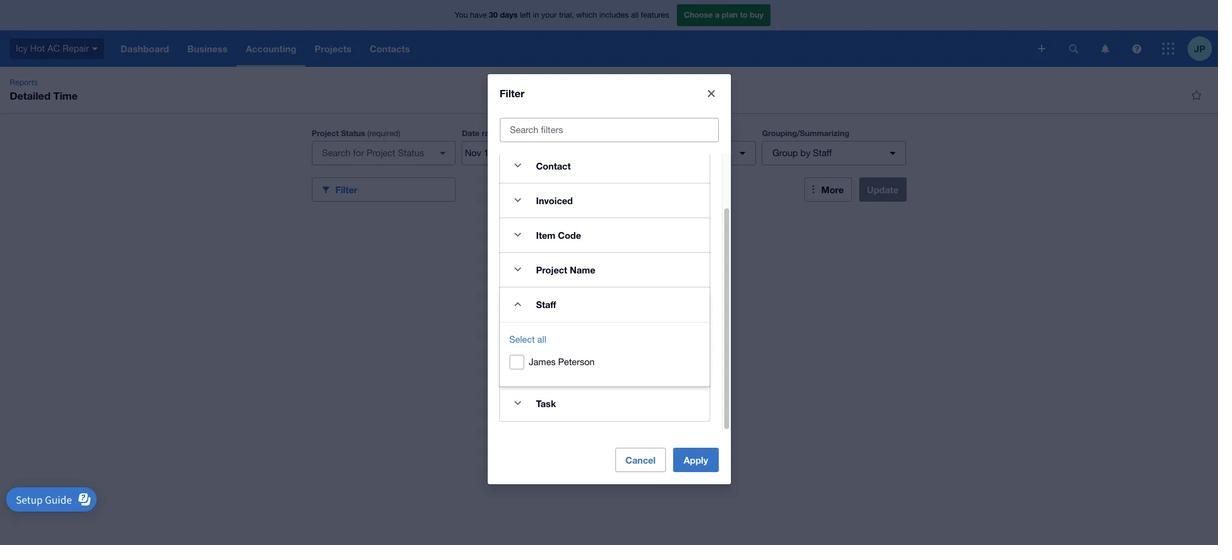 Task type: vqa. For each thing, say whether or not it's contained in the screenshot.
list of convenience dates image
no



Task type: locate. For each thing, give the bounding box(es) containing it.
1 expand image from the top
[[506, 154, 530, 178]]

name
[[570, 264, 595, 275]]

2 expand image from the top
[[506, 188, 530, 213]]

required
[[369, 129, 398, 138]]

1 vertical spatial staff
[[536, 299, 556, 310]]

contact
[[536, 160, 571, 171]]

1 horizontal spatial staff
[[813, 148, 832, 158]]

filter dialog
[[487, 74, 731, 484]]

3 expand image from the top
[[506, 223, 530, 247]]

in
[[533, 10, 539, 20]]

project for project status ( required )
[[312, 128, 339, 138]]

1 horizontal spatial filter
[[500, 87, 525, 99]]

staff
[[813, 148, 832, 158], [536, 299, 556, 310]]

expand image
[[506, 258, 530, 282]]

status
[[341, 128, 365, 138]]

all right select
[[537, 334, 546, 345]]

1 vertical spatial filter
[[335, 184, 358, 195]]

buy
[[750, 10, 763, 20]]

0 vertical spatial all
[[631, 10, 639, 20]]

update
[[867, 184, 899, 195]]

peterson
[[558, 357, 595, 367]]

expand image for item code
[[506, 223, 530, 247]]

30
[[489, 10, 498, 20]]

date
[[462, 128, 480, 138]]

group by staff
[[772, 148, 832, 158]]

svg image
[[1162, 43, 1174, 55], [1069, 44, 1078, 53], [1101, 44, 1109, 53], [1132, 44, 1141, 53]]

project for project name
[[536, 264, 567, 275]]

project left 'status'
[[312, 128, 339, 138]]

0 horizontal spatial staff
[[536, 299, 556, 310]]

0 horizontal spatial all
[[537, 334, 546, 345]]

1 vertical spatial project
[[536, 264, 567, 275]]

project inside filter dialog
[[536, 264, 567, 275]]

all left features
[[631, 10, 639, 20]]

features
[[641, 10, 669, 20]]

group
[[772, 148, 798, 158]]

icy
[[16, 43, 28, 53]]

ac
[[47, 43, 60, 53]]

1 horizontal spatial project
[[536, 264, 567, 275]]

apply
[[684, 455, 708, 466]]

which
[[576, 10, 597, 20]]

1 vertical spatial all
[[537, 334, 546, 345]]

svg image
[[1038, 45, 1045, 52], [92, 47, 98, 50]]

icy hot ac repair
[[16, 43, 89, 53]]

expand image down this
[[506, 154, 530, 178]]

staff inside group by staff popup button
[[813, 148, 832, 158]]

0 horizontal spatial filter
[[335, 184, 358, 195]]

expand image left task at the bottom of the page
[[506, 391, 530, 416]]

4 expand image from the top
[[506, 391, 530, 416]]

filter down 'status'
[[335, 184, 358, 195]]

all
[[631, 10, 639, 20], [537, 334, 546, 345]]

filter up this
[[500, 87, 525, 99]]

cancel button
[[615, 448, 666, 472]]

0 horizontal spatial svg image
[[92, 47, 98, 50]]

expand image left item
[[506, 223, 530, 247]]

0 horizontal spatial project
[[312, 128, 339, 138]]

expand image left invoiced
[[506, 188, 530, 213]]

all inside the you have 30 days left in your trial, which includes all features
[[631, 10, 639, 20]]

jp banner
[[0, 0, 1218, 67]]

(
[[367, 129, 369, 138]]

left
[[520, 10, 531, 20]]

have
[[470, 10, 487, 20]]

plan
[[722, 10, 738, 20]]

cancel
[[625, 455, 656, 466]]

icy hot ac repair button
[[0, 30, 111, 67]]

staff right by
[[813, 148, 832, 158]]

time
[[53, 89, 78, 102]]

you
[[455, 10, 468, 20]]

staff right collapse icon
[[536, 299, 556, 310]]

0 vertical spatial staff
[[813, 148, 832, 158]]

expand image
[[506, 154, 530, 178], [506, 188, 530, 213], [506, 223, 530, 247], [506, 391, 530, 416]]

project left 'name' in the left of the page
[[536, 264, 567, 275]]

project
[[312, 128, 339, 138], [536, 264, 567, 275]]

0 vertical spatial filter
[[500, 87, 525, 99]]

code
[[558, 230, 581, 241]]

filter
[[500, 87, 525, 99], [335, 184, 358, 195]]

includes
[[599, 10, 629, 20]]

1 horizontal spatial all
[[631, 10, 639, 20]]

navigation
[[111, 30, 1030, 67]]

more
[[821, 184, 844, 195]]

more button
[[804, 178, 852, 202]]

0 vertical spatial project
[[312, 128, 339, 138]]

all inside select all button
[[537, 334, 546, 345]]

expand image for contact
[[506, 154, 530, 178]]

a
[[715, 10, 720, 20]]



Task type: describe. For each thing, give the bounding box(es) containing it.
Select start date field
[[462, 142, 522, 165]]

reports detailed time
[[10, 78, 78, 102]]

by
[[800, 148, 810, 158]]

trial,
[[559, 10, 574, 20]]

days
[[500, 10, 518, 20]]

task
[[536, 398, 556, 409]]

to
[[740, 10, 748, 20]]

select all button
[[509, 332, 546, 347]]

month
[[525, 129, 547, 138]]

project name
[[536, 264, 595, 275]]

navigation inside jp banner
[[111, 30, 1030, 67]]

select
[[509, 334, 535, 345]]

item
[[536, 230, 555, 241]]

date range this month
[[462, 128, 547, 138]]

grouping/summarizing
[[762, 128, 849, 138]]

select all
[[509, 334, 546, 345]]

expand image for invoiced
[[506, 188, 530, 213]]

range
[[482, 128, 503, 138]]

Select end date field
[[522, 142, 582, 165]]

staff inside filter dialog
[[536, 299, 556, 310]]

)
[[398, 129, 400, 138]]

your
[[541, 10, 557, 20]]

detailed
[[10, 89, 50, 102]]

collapse image
[[506, 292, 530, 317]]

update button
[[859, 178, 906, 202]]

project status ( required )
[[312, 128, 400, 138]]

Search filters field
[[500, 118, 718, 141]]

filter inside dialog
[[500, 87, 525, 99]]

choose a plan to buy
[[684, 10, 763, 20]]

james
[[529, 357, 556, 367]]

expand image for task
[[506, 391, 530, 416]]

this
[[508, 129, 522, 138]]

choose
[[684, 10, 713, 20]]

jp button
[[1188, 30, 1218, 67]]

item code
[[536, 230, 581, 241]]

hot
[[30, 43, 45, 53]]

james peterson
[[529, 357, 595, 367]]

close image
[[699, 81, 723, 106]]

you have 30 days left in your trial, which includes all features
[[455, 10, 669, 20]]

repair
[[62, 43, 89, 53]]

reports
[[10, 78, 38, 87]]

filter button
[[312, 178, 456, 202]]

1 horizontal spatial svg image
[[1038, 45, 1045, 52]]

svg image inside icy hot ac repair popup button
[[92, 47, 98, 50]]

jp
[[1194, 43, 1205, 54]]

invoiced
[[536, 195, 573, 206]]

filter inside button
[[335, 184, 358, 195]]

group by staff button
[[762, 141, 906, 165]]

reports link
[[5, 77, 43, 89]]

apply button
[[673, 448, 719, 472]]



